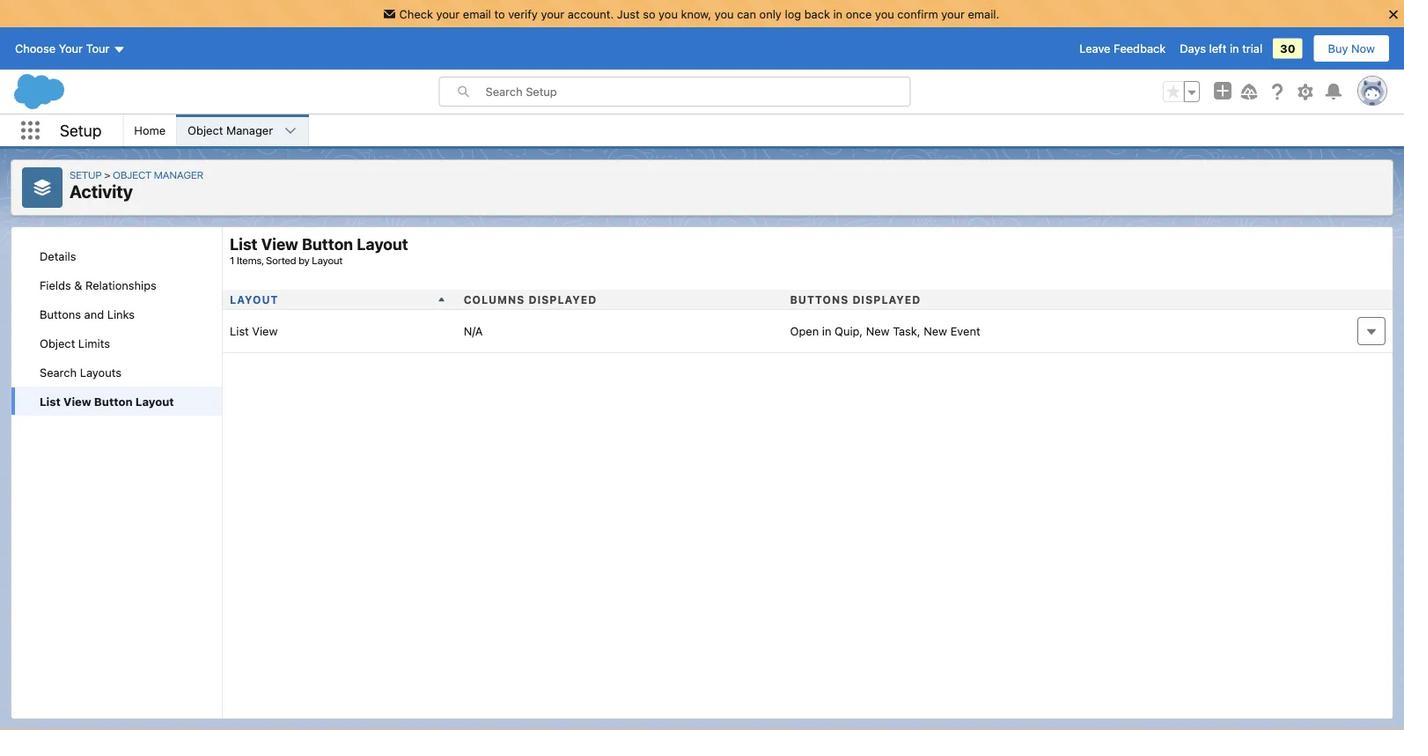 Task type: locate. For each thing, give the bounding box(es) containing it.
&
[[74, 278, 82, 292]]

manager
[[226, 124, 273, 137], [154, 168, 203, 181]]

button up 'by'
[[302, 235, 353, 254]]

can
[[737, 7, 757, 20]]

1 horizontal spatial manager
[[226, 124, 273, 137]]

2 new from the left
[[924, 325, 948, 338]]

1 horizontal spatial you
[[715, 7, 734, 20]]

by
[[299, 254, 310, 266]]

1 displayed from the left
[[529, 293, 597, 306]]

2 horizontal spatial you
[[875, 7, 895, 20]]

2 you from the left
[[715, 7, 734, 20]]

0 horizontal spatial buttons
[[40, 307, 81, 321]]

buttons and links
[[40, 307, 135, 321]]

0 horizontal spatial button
[[94, 395, 133, 408]]

details
[[40, 249, 76, 262]]

details link
[[11, 241, 222, 270]]

setup up activity
[[70, 168, 102, 181]]

0 vertical spatial object manager
[[188, 124, 273, 137]]

1 vertical spatial manager
[[154, 168, 203, 181]]

object up activity
[[113, 168, 152, 181]]

1 horizontal spatial button
[[302, 235, 353, 254]]

new left task,
[[866, 325, 890, 338]]

buttons for buttons and links
[[40, 307, 81, 321]]

1 horizontal spatial displayed
[[853, 293, 922, 306]]

activity
[[70, 181, 133, 202]]

layout link
[[230, 293, 279, 306]]

once
[[846, 7, 872, 20]]

buttons up open
[[791, 293, 849, 306]]

list up items,
[[230, 235, 258, 254]]

1 horizontal spatial buttons
[[791, 293, 849, 306]]

layout
[[357, 235, 408, 254], [312, 254, 343, 266], [230, 293, 279, 306], [136, 395, 174, 408]]

log
[[785, 7, 802, 20]]

open in quip, new task, new event
[[791, 325, 981, 338]]

view inside "list view button layout 1 items, sorted by layout"
[[261, 235, 298, 254]]

list inside "list view button layout 1 items, sorted by layout"
[[230, 235, 258, 254]]

your right verify
[[541, 7, 565, 20]]

fields & relationships link
[[11, 270, 222, 299]]

your left 'email'
[[436, 7, 460, 20]]

object manager right home link
[[188, 124, 273, 137]]

3 you from the left
[[875, 7, 895, 20]]

check
[[400, 7, 433, 20]]

displayed right columns
[[529, 293, 597, 306]]

displayed inside "element"
[[529, 293, 597, 306]]

2 horizontal spatial your
[[942, 7, 965, 20]]

2 vertical spatial view
[[64, 395, 91, 408]]

event
[[951, 325, 981, 338]]

object manager link right home link
[[177, 114, 284, 146]]

object manager link
[[177, 114, 284, 146], [113, 168, 203, 181]]

0 horizontal spatial object
[[40, 336, 75, 350]]

buttons down fields
[[40, 307, 81, 321]]

0 horizontal spatial manager
[[154, 168, 203, 181]]

0 vertical spatial manager
[[226, 124, 273, 137]]

2 horizontal spatial object
[[188, 124, 223, 137]]

days
[[1180, 42, 1207, 55]]

limits
[[78, 336, 110, 350]]

1 vertical spatial object
[[113, 168, 152, 181]]

view inside list view button layout link
[[64, 395, 91, 408]]

displayed
[[529, 293, 597, 306], [853, 293, 922, 306]]

feedback
[[1114, 42, 1166, 55]]

0 vertical spatial buttons
[[791, 293, 849, 306]]

new
[[866, 325, 890, 338], [924, 325, 948, 338]]

0 horizontal spatial your
[[436, 7, 460, 20]]

1 vertical spatial setup
[[70, 168, 102, 181]]

30
[[1281, 42, 1296, 55]]

object right home link
[[188, 124, 223, 137]]

list
[[230, 235, 258, 254], [230, 325, 249, 338], [40, 395, 61, 408]]

displayed for buttons displayed
[[853, 293, 922, 306]]

1 horizontal spatial your
[[541, 7, 565, 20]]

object manager
[[188, 124, 273, 137], [113, 168, 203, 181]]

0 vertical spatial object
[[188, 124, 223, 137]]

buttons displayed element
[[783, 290, 1289, 310]]

buttons and links link
[[11, 299, 222, 329]]

you right the so
[[659, 7, 678, 20]]

1 vertical spatial list
[[230, 325, 249, 338]]

1
[[230, 254, 235, 266]]

search layouts link
[[11, 358, 222, 387]]

buttons
[[791, 293, 849, 306], [40, 307, 81, 321]]

your
[[436, 7, 460, 20], [541, 7, 565, 20], [942, 7, 965, 20]]

group
[[1163, 81, 1200, 102]]

in
[[834, 7, 843, 20], [1230, 42, 1240, 55], [822, 325, 832, 338]]

you left the can in the top of the page
[[715, 7, 734, 20]]

choose your tour button
[[14, 34, 126, 63]]

1 new from the left
[[866, 325, 890, 338]]

account.
[[568, 7, 614, 20]]

you right once
[[875, 7, 895, 20]]

Search Setup text field
[[486, 78, 910, 106]]

setup up setup link
[[60, 121, 102, 140]]

1 horizontal spatial in
[[834, 7, 843, 20]]

sorted
[[266, 254, 296, 266]]

1 horizontal spatial object
[[113, 168, 152, 181]]

view up sorted at the top
[[261, 235, 298, 254]]

new right task,
[[924, 325, 948, 338]]

0 horizontal spatial in
[[822, 325, 832, 338]]

columns displayed element
[[457, 290, 783, 310]]

buttons inside tab list
[[40, 307, 81, 321]]

list down search
[[40, 395, 61, 408]]

you
[[659, 7, 678, 20], [715, 7, 734, 20], [875, 7, 895, 20]]

email
[[463, 7, 491, 20]]

in left quip,
[[822, 325, 832, 338]]

in right "left"
[[1230, 42, 1240, 55]]

0 horizontal spatial displayed
[[529, 293, 597, 306]]

1 horizontal spatial new
[[924, 325, 948, 338]]

tab list
[[11, 241, 222, 416]]

choose
[[15, 42, 56, 55]]

object inside object limits link
[[40, 336, 75, 350]]

1 vertical spatial view
[[252, 325, 278, 338]]

0 horizontal spatial you
[[659, 7, 678, 20]]

in right back
[[834, 7, 843, 20]]

object manager down home link
[[113, 168, 203, 181]]

button down 'search layouts' link in the left of the page
[[94, 395, 133, 408]]

2 vertical spatial object
[[40, 336, 75, 350]]

view down search layouts
[[64, 395, 91, 408]]

n/a
[[464, 325, 483, 338]]

just
[[617, 7, 640, 20]]

object
[[188, 124, 223, 137], [113, 168, 152, 181], [40, 336, 75, 350]]

button inside "list view button layout 1 items, sorted by layout"
[[302, 235, 353, 254]]

1 vertical spatial button
[[94, 395, 133, 408]]

2 displayed from the left
[[853, 293, 922, 306]]

list down layout link
[[230, 325, 249, 338]]

2 vertical spatial list
[[40, 395, 61, 408]]

back
[[805, 7, 830, 20]]

columns
[[464, 293, 525, 306]]

search
[[40, 366, 77, 379]]

object up search
[[40, 336, 75, 350]]

fields
[[40, 278, 71, 292]]

your
[[59, 42, 83, 55]]

2 horizontal spatial in
[[1230, 42, 1240, 55]]

0 vertical spatial in
[[834, 7, 843, 20]]

view
[[261, 235, 298, 254], [252, 325, 278, 338], [64, 395, 91, 408]]

1 vertical spatial buttons
[[40, 307, 81, 321]]

0 vertical spatial list
[[230, 235, 258, 254]]

view for list view button layout 1 items, sorted by layout
[[261, 235, 298, 254]]

displayed up open in quip, new task, new event
[[853, 293, 922, 306]]

button
[[302, 235, 353, 254], [94, 395, 133, 408]]

setup
[[60, 121, 102, 140], [70, 168, 102, 181]]

1 you from the left
[[659, 7, 678, 20]]

buttons displayed
[[791, 293, 922, 306]]

object manager link down home link
[[113, 168, 203, 181]]

leave feedback link
[[1080, 42, 1166, 55]]

actions element
[[1289, 290, 1393, 310]]

leave
[[1080, 42, 1111, 55]]

1 vertical spatial object manager link
[[113, 168, 203, 181]]

your left email. at the right top
[[942, 7, 965, 20]]

view down layout link
[[252, 325, 278, 338]]

0 vertical spatial button
[[302, 235, 353, 254]]

0 horizontal spatial new
[[866, 325, 890, 338]]

0 vertical spatial view
[[261, 235, 298, 254]]



Task type: describe. For each thing, give the bounding box(es) containing it.
open
[[791, 325, 819, 338]]

setup link
[[70, 168, 113, 181]]

1 vertical spatial in
[[1230, 42, 1240, 55]]

know,
[[681, 7, 712, 20]]

list view button layout link
[[11, 387, 222, 416]]

list view button layout
[[40, 395, 174, 408]]

left
[[1210, 42, 1227, 55]]

items,
[[237, 254, 264, 266]]

buy now
[[1329, 42, 1376, 55]]

quip,
[[835, 325, 863, 338]]

layouts
[[80, 366, 121, 379]]

list for list view button layout 1 items, sorted by layout
[[230, 235, 258, 254]]

button for list view button layout
[[94, 395, 133, 408]]

0 vertical spatial object manager link
[[177, 114, 284, 146]]

trial
[[1243, 42, 1263, 55]]

object limits
[[40, 336, 110, 350]]

button for list view button layout 1 items, sorted by layout
[[302, 235, 353, 254]]

so
[[643, 7, 656, 20]]

home link
[[124, 114, 176, 146]]

tab list containing details
[[11, 241, 222, 416]]

list view button layout 1 items, sorted by layout
[[230, 235, 408, 266]]

0 vertical spatial setup
[[60, 121, 102, 140]]

object for the bottommost object manager link
[[113, 168, 152, 181]]

confirm
[[898, 7, 939, 20]]

2 vertical spatial in
[[822, 325, 832, 338]]

buy now button
[[1314, 34, 1391, 63]]

fields & relationships
[[40, 278, 157, 292]]

home
[[134, 124, 166, 137]]

list for list view button layout
[[40, 395, 61, 408]]

tour
[[86, 42, 110, 55]]

object limits link
[[11, 329, 222, 358]]

days left in trial
[[1180, 42, 1263, 55]]

choose your tour
[[15, 42, 110, 55]]

check your email to verify your account. just so you know, you can only log back in once you confirm your email.
[[400, 7, 1000, 20]]

now
[[1352, 42, 1376, 55]]

leave feedback
[[1080, 42, 1166, 55]]

list for list view
[[230, 325, 249, 338]]

verify
[[508, 7, 538, 20]]

buttons for buttons displayed
[[791, 293, 849, 306]]

object for object limits link at the top left
[[40, 336, 75, 350]]

to
[[495, 7, 505, 20]]

displayed for columns displayed
[[529, 293, 597, 306]]

2 your from the left
[[541, 7, 565, 20]]

only
[[760, 7, 782, 20]]

columns displayed
[[464, 293, 597, 306]]

3 your from the left
[[942, 7, 965, 20]]

links
[[107, 307, 135, 321]]

email.
[[968, 7, 1000, 20]]

relationships
[[85, 278, 157, 292]]

object inside object manager link
[[188, 124, 223, 137]]

view for list view
[[252, 325, 278, 338]]

search layouts
[[40, 366, 121, 379]]

1 vertical spatial object manager
[[113, 168, 203, 181]]

view for list view button layout
[[64, 395, 91, 408]]

1 your from the left
[[436, 7, 460, 20]]

and
[[84, 307, 104, 321]]

buy
[[1329, 42, 1349, 55]]

task,
[[893, 325, 921, 338]]

list view
[[230, 325, 278, 338]]



Task type: vqa. For each thing, say whether or not it's contained in the screenshot.
"Choose Your Tour" dropdown button
yes



